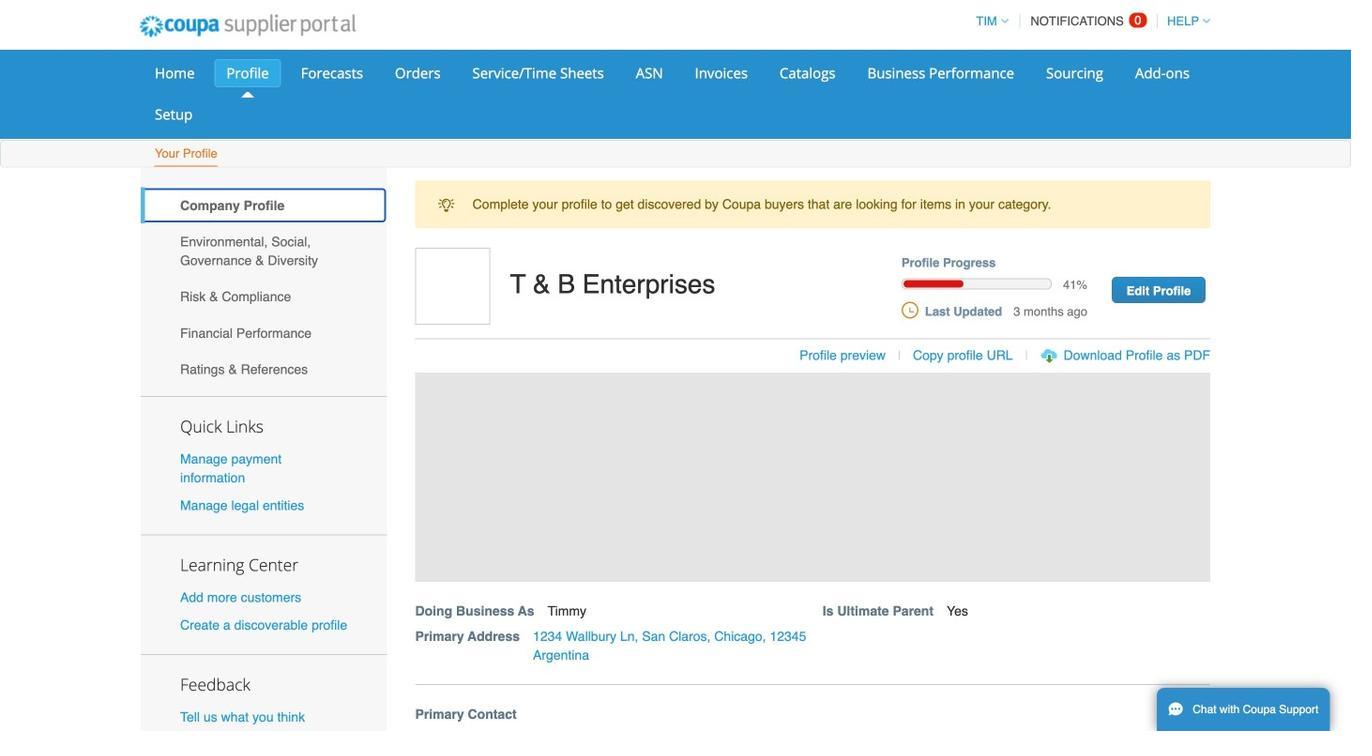 Task type: describe. For each thing, give the bounding box(es) containing it.
t & b enterprises image
[[415, 248, 490, 325]]

coupa supplier portal image
[[127, 3, 368, 50]]

background image
[[415, 373, 1211, 582]]



Task type: locate. For each thing, give the bounding box(es) containing it.
banner
[[409, 248, 1230, 685]]

navigation
[[968, 3, 1211, 39]]

alert
[[415, 181, 1211, 228]]



